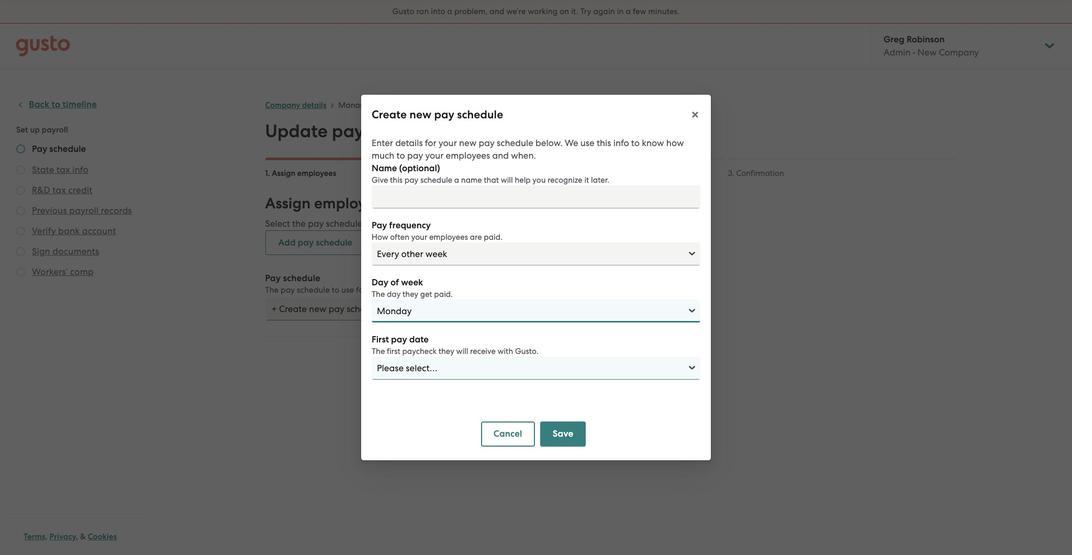 Task type: vqa. For each thing, say whether or not it's contained in the screenshot.
Status at left bottom
no



Task type: locate. For each thing, give the bounding box(es) containing it.
2 vertical spatial new
[[442, 218, 460, 229]]

1 vertical spatial details
[[396, 138, 423, 148]]

0 horizontal spatial for
[[356, 285, 367, 295]]

home image
[[16, 35, 70, 56]]

for up (optional)
[[425, 138, 437, 148]]

will right that
[[501, 175, 513, 185]]

0 vertical spatial use
[[581, 138, 595, 148]]

employees inside "pay schedule the pay schedule to use for all employees"
[[380, 285, 420, 295]]

2 vertical spatial schedules
[[442, 194, 510, 213]]

&
[[80, 532, 86, 542]]

schedules up enter
[[387, 101, 423, 110]]

assign
[[272, 169, 296, 178], [265, 194, 311, 213]]

1 vertical spatial schedules
[[368, 120, 449, 142]]

this right the give
[[390, 175, 403, 185]]

new right add
[[442, 218, 460, 229]]

paid. inside pay frequency how often your employees are paid.
[[484, 233, 503, 242]]

a right in
[[626, 7, 631, 16]]

paid. for day of week
[[434, 290, 453, 299]]

privacy
[[50, 532, 76, 542]]

employees inside enter details for your new pay schedule below. we use this info to know how much to pay your employees and when.
[[446, 150, 490, 161]]

assign up select
[[265, 194, 311, 213]]

or
[[405, 218, 413, 229]]

1 horizontal spatial ,
[[76, 532, 78, 542]]

back button
[[388, 352, 435, 377]]

your down create new pay schedule
[[439, 138, 457, 148]]

new right create
[[410, 108, 432, 122]]

use right we
[[581, 138, 595, 148]]

paid. inside day of week the day they get paid.
[[434, 290, 453, 299]]

recognize
[[548, 175, 583, 185]]

the inside first pay date the first paycheck they will receive with gusto.
[[372, 347, 385, 356]]

it
[[585, 175, 589, 185]]

0 horizontal spatial this
[[390, 175, 403, 185]]

for left all
[[356, 285, 367, 295]]

2 vertical spatial your
[[412, 233, 428, 242]]

the down day
[[372, 290, 385, 299]]

0 horizontal spatial will
[[456, 347, 468, 356]]

they
[[403, 290, 419, 299], [439, 347, 455, 356]]

assign for assign employees
[[272, 169, 296, 178]]

1 horizontal spatial paid.
[[484, 233, 503, 242]]

cancel button
[[481, 422, 535, 447]]

1 horizontal spatial they
[[439, 347, 455, 356]]

receive
[[470, 347, 496, 356]]

details up update
[[302, 101, 327, 110]]

your inside pay frequency how often your employees are paid.
[[412, 233, 428, 242]]

get
[[420, 290, 432, 299]]

pay inside pay frequency how often your employees are paid.
[[372, 220, 387, 231]]

your
[[439, 138, 457, 148], [426, 150, 444, 161], [412, 233, 428, 242]]

1 horizontal spatial pay
[[372, 220, 387, 231]]

0 vertical spatial new
[[410, 108, 432, 122]]

this
[[597, 138, 611, 148], [390, 175, 403, 185]]

you
[[533, 175, 546, 185]]

gusto ran into a problem, and we're working on it. try again in a few minutes.
[[393, 7, 680, 16]]

they right paycheck
[[439, 347, 455, 356]]

1 vertical spatial paid.
[[434, 290, 453, 299]]

1 vertical spatial assign
[[265, 194, 311, 213]]

terms , privacy , & cookies
[[24, 532, 117, 542]]

assign employees to pay schedules
[[265, 194, 510, 213]]

0 horizontal spatial pay
[[265, 273, 281, 284]]

the for first pay date
[[372, 347, 385, 356]]

a
[[448, 7, 453, 16], [626, 7, 631, 16], [455, 175, 459, 185], [435, 218, 440, 229]]

1 vertical spatial new
[[459, 138, 477, 148]]

paid. for pay frequency
[[484, 233, 503, 242]]

0 vertical spatial assign
[[272, 169, 296, 178]]

0 vertical spatial they
[[403, 290, 419, 299]]

will up continue
[[456, 347, 468, 356]]

the down add
[[265, 285, 279, 295]]

assign for assign employees to pay schedules
[[265, 194, 311, 213]]

to up like
[[393, 194, 408, 213]]

and
[[490, 7, 505, 16], [493, 150, 509, 161], [533, 169, 547, 178]]

will
[[501, 175, 513, 185], [456, 347, 468, 356]]

assign employees
[[272, 169, 336, 178]]

0 vertical spatial for
[[425, 138, 437, 148]]

they down 'week'
[[403, 290, 419, 299]]

schedules up much
[[368, 120, 449, 142]]

the inside day of week the day they get paid.
[[372, 290, 385, 299]]

schedules down the name
[[442, 194, 510, 213]]

a inside name (optional) give this pay schedule a name that will help you recognize it later.
[[455, 175, 459, 185]]

back
[[401, 359, 422, 370]]

Name (optional) text field
[[372, 185, 701, 208]]

first
[[372, 334, 389, 345]]

update pay schedules
[[265, 120, 449, 142]]

know
[[642, 138, 664, 148]]

you'd
[[365, 218, 387, 229]]

the down first
[[372, 347, 385, 356]]

paid. down the schedule.
[[484, 233, 503, 242]]

paid. right get
[[434, 290, 453, 299]]

1 vertical spatial will
[[456, 347, 468, 356]]

0 vertical spatial details
[[302, 101, 327, 110]]

schedules for manage pay schedules
[[387, 101, 423, 110]]

1 horizontal spatial will
[[501, 175, 513, 185]]

schedule inside button
[[316, 237, 353, 248]]

0 horizontal spatial details
[[302, 101, 327, 110]]

1 vertical spatial this
[[390, 175, 403, 185]]

terms link
[[24, 532, 45, 542]]

1 vertical spatial pay
[[265, 273, 281, 284]]

1 horizontal spatial use
[[581, 138, 595, 148]]

save
[[553, 428, 574, 439]]

1 horizontal spatial details
[[396, 138, 423, 148]]

week
[[401, 277, 423, 288]]

create
[[372, 108, 407, 122]]

company details link
[[265, 101, 327, 110]]

and left we're in the top of the page
[[490, 7, 505, 16]]

,
[[45, 532, 48, 542], [76, 532, 78, 542]]

pay up how
[[372, 220, 387, 231]]

0 vertical spatial paid.
[[484, 233, 503, 242]]

to left all
[[332, 285, 340, 295]]

day of week the day they get paid.
[[372, 277, 453, 299]]

working
[[528, 7, 558, 16]]

will inside name (optional) give this pay schedule a name that will help you recognize it later.
[[501, 175, 513, 185]]

1 vertical spatial and
[[493, 150, 509, 161]]

details inside enter details for your new pay schedule below. we use this info to know how much to pay your employees and when.
[[396, 138, 423, 148]]

0 vertical spatial will
[[501, 175, 513, 185]]

schedules
[[387, 101, 423, 110], [368, 120, 449, 142], [442, 194, 510, 213]]

, left &
[[76, 532, 78, 542]]

and up name (optional) give this pay schedule a name that will help you recognize it later.
[[493, 150, 509, 161]]

1 horizontal spatial for
[[425, 138, 437, 148]]

review and submit
[[506, 169, 574, 178]]

, left privacy link
[[45, 532, 48, 542]]

employees
[[446, 150, 490, 161], [297, 169, 336, 178], [314, 194, 390, 213], [429, 233, 468, 242], [380, 285, 420, 295]]

and inside enter details for your new pay schedule below. we use this info to know how much to pay your employees and when.
[[493, 150, 509, 161]]

0 vertical spatial this
[[597, 138, 611, 148]]

pay
[[371, 101, 385, 110], [434, 108, 455, 122], [332, 120, 364, 142], [479, 138, 495, 148], [407, 150, 423, 161], [405, 175, 419, 185], [411, 194, 438, 213], [308, 218, 324, 229], [462, 218, 478, 229], [298, 237, 314, 248], [281, 285, 295, 295], [391, 334, 407, 345]]

0 horizontal spatial they
[[403, 290, 419, 299]]

cookies
[[88, 532, 117, 542]]

this left info
[[597, 138, 611, 148]]

your down add
[[412, 233, 428, 242]]

how
[[372, 233, 388, 242]]

for inside "pay schedule the pay schedule to use for all employees"
[[356, 285, 367, 295]]

problem,
[[455, 7, 488, 16]]

pay
[[372, 220, 387, 231], [265, 273, 281, 284]]

0 horizontal spatial ,
[[45, 532, 48, 542]]

0 vertical spatial pay
[[372, 220, 387, 231]]

like
[[389, 218, 403, 229]]

new
[[410, 108, 432, 122], [459, 138, 477, 148], [442, 218, 460, 229]]

1 horizontal spatial this
[[597, 138, 611, 148]]

0 vertical spatial schedules
[[387, 101, 423, 110]]

0 horizontal spatial paid.
[[434, 290, 453, 299]]

use
[[581, 138, 595, 148], [342, 285, 354, 295]]

1 vertical spatial for
[[356, 285, 367, 295]]

and right the 'help'
[[533, 169, 547, 178]]

pay frequency how often your employees are paid.
[[372, 220, 503, 242]]

pay inside "pay schedule the pay schedule to use for all employees"
[[265, 273, 281, 284]]

pay down add
[[265, 273, 281, 284]]

details for enter
[[396, 138, 423, 148]]

0 horizontal spatial use
[[342, 285, 354, 295]]

gusto.
[[515, 347, 539, 356]]

use inside "pay schedule the pay schedule to use for all employees"
[[342, 285, 354, 295]]

a right into
[[448, 7, 453, 16]]

it.
[[571, 7, 579, 16]]

details right enter
[[396, 138, 423, 148]]

1 vertical spatial use
[[342, 285, 354, 295]]

1 vertical spatial they
[[439, 347, 455, 356]]

a left the name
[[455, 175, 459, 185]]

they inside day of week the day they get paid.
[[403, 290, 419, 299]]

employees inside pay frequency how often your employees are paid.
[[429, 233, 468, 242]]

give
[[372, 175, 388, 185]]

to right much
[[397, 150, 405, 161]]

dialog main content element
[[361, 130, 711, 460]]

your up (optional)
[[426, 150, 444, 161]]

assign down update
[[272, 169, 296, 178]]

minutes.
[[649, 7, 680, 16]]

much
[[372, 150, 395, 161]]

new up the name
[[459, 138, 477, 148]]

pay inside "pay schedule the pay schedule to use for all employees"
[[281, 285, 295, 295]]

use left all
[[342, 285, 354, 295]]

details
[[302, 101, 327, 110], [396, 138, 423, 148]]

pay schedule the pay schedule to use for all employees
[[265, 273, 420, 295]]

that
[[484, 175, 499, 185]]

schedules for update pay schedules
[[368, 120, 449, 142]]



Task type: describe. For each thing, give the bounding box(es) containing it.
of
[[391, 277, 399, 288]]

confirmation
[[737, 169, 784, 178]]

are
[[470, 233, 482, 242]]

(optional)
[[399, 163, 440, 174]]

schedule.
[[480, 218, 519, 229]]

to inside "pay schedule the pay schedule to use for all employees"
[[332, 285, 340, 295]]

for inside enter details for your new pay schedule below. we use this info to know how much to pay your employees and when.
[[425, 138, 437, 148]]

privacy link
[[50, 532, 76, 542]]

add pay schedule
[[278, 237, 353, 248]]

the for day of week
[[372, 290, 385, 299]]

manage pay schedules
[[338, 101, 423, 110]]

ran
[[417, 7, 429, 16]]

to right info
[[632, 138, 640, 148]]

info
[[614, 138, 629, 148]]

0 vertical spatial your
[[439, 138, 457, 148]]

pay inside first pay date the first paycheck they will receive with gusto.
[[391, 334, 407, 345]]

enter details for your new pay schedule below. we use this info to know how much to pay your employees and when.
[[372, 138, 684, 161]]

terms
[[24, 532, 45, 542]]

date
[[409, 334, 429, 345]]

when.
[[511, 150, 536, 161]]

schedule inside enter details for your new pay schedule below. we use this info to know how much to pay your employees and when.
[[497, 138, 534, 148]]

help
[[515, 175, 531, 185]]

review
[[506, 169, 531, 178]]

into
[[431, 7, 446, 16]]

often
[[390, 233, 410, 242]]

details for company
[[302, 101, 327, 110]]

gusto
[[393, 7, 415, 16]]

1 , from the left
[[45, 532, 48, 542]]

new inside enter details for your new pay schedule below. we use this info to know how much to pay your employees and when.
[[459, 138, 477, 148]]

in
[[617, 7, 624, 16]]

day
[[387, 290, 401, 299]]

create new pay schedule dialog
[[361, 95, 711, 460]]

name (optional) give this pay schedule a name that will help you recognize it later.
[[372, 163, 610, 185]]

enter
[[372, 138, 393, 148]]

pay for pay schedule
[[265, 273, 281, 284]]

2 , from the left
[[76, 532, 78, 542]]

update
[[265, 120, 328, 142]]

name
[[461, 175, 482, 185]]

again
[[594, 7, 615, 16]]

add
[[416, 218, 432, 229]]

continue button
[[440, 352, 504, 377]]

cancel
[[494, 428, 523, 439]]

add pay schedule button
[[265, 230, 366, 255]]

create new pay schedule
[[372, 108, 504, 122]]

add
[[278, 237, 296, 248]]

cookies button
[[88, 531, 117, 543]]

2 vertical spatial and
[[533, 169, 547, 178]]

continue
[[453, 359, 491, 370]]

select
[[265, 218, 290, 229]]

company details
[[265, 101, 327, 110]]

pay inside "add pay schedule" button
[[298, 237, 314, 248]]

day
[[372, 277, 389, 288]]

frequency
[[389, 220, 431, 231]]

this inside enter details for your new pay schedule below. we use this info to know how much to pay your employees and when.
[[597, 138, 611, 148]]

select the pay schedule you'd like or add a new pay schedule.
[[265, 218, 519, 229]]

we're
[[507, 7, 526, 16]]

use inside enter details for your new pay schedule below. we use this info to know how much to pay your employees and when.
[[581, 138, 595, 148]]

first pay date the first paycheck they will receive with gusto.
[[372, 334, 539, 356]]

few
[[633, 7, 647, 16]]

first
[[387, 347, 401, 356]]

try
[[581, 7, 592, 16]]

with
[[498, 347, 513, 356]]

on
[[560, 7, 569, 16]]

all
[[369, 285, 378, 295]]

a right add
[[435, 218, 440, 229]]

manage
[[338, 101, 370, 110]]

submit
[[549, 169, 574, 178]]

0 vertical spatial and
[[490, 7, 505, 16]]

the
[[292, 218, 306, 229]]

this inside name (optional) give this pay schedule a name that will help you recognize it later.
[[390, 175, 403, 185]]

name
[[372, 163, 397, 174]]

schedule inside name (optional) give this pay schedule a name that will help you recognize it later.
[[421, 175, 453, 185]]

will inside first pay date the first paycheck they will receive with gusto.
[[456, 347, 468, 356]]

they inside first pay date the first paycheck they will receive with gusto.
[[439, 347, 455, 356]]

the inside "pay schedule the pay schedule to use for all employees"
[[265, 285, 279, 295]]

pay for pay frequency
[[372, 220, 387, 231]]

below.
[[536, 138, 563, 148]]

account menu element
[[870, 24, 1057, 68]]

company
[[265, 101, 300, 110]]

save button
[[540, 422, 586, 447]]

we
[[565, 138, 579, 148]]

pay inside name (optional) give this pay schedule a name that will help you recognize it later.
[[405, 175, 419, 185]]

how
[[667, 138, 684, 148]]

paycheck
[[402, 347, 437, 356]]

later.
[[591, 175, 610, 185]]

1 vertical spatial your
[[426, 150, 444, 161]]



